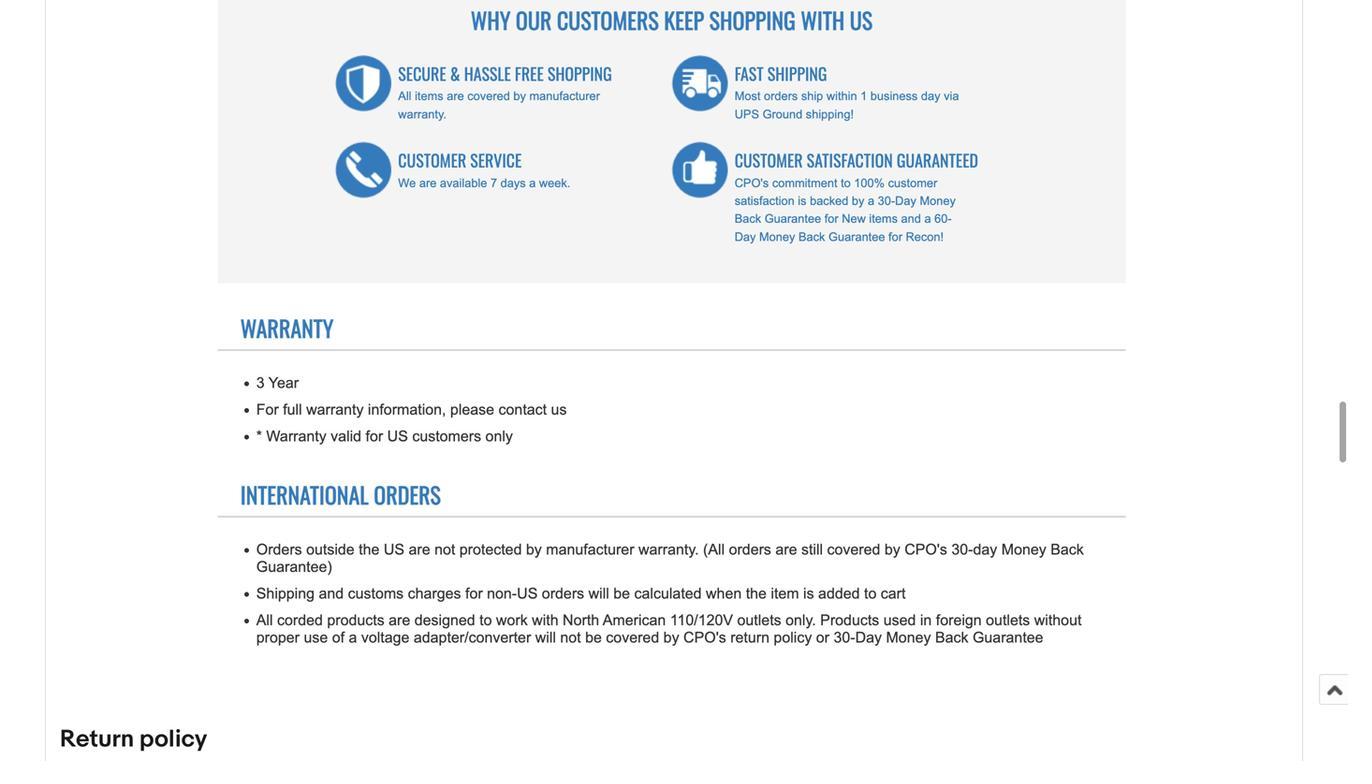 Task type: describe. For each thing, give the bounding box(es) containing it.
return
[[60, 725, 134, 754]]



Task type: locate. For each thing, give the bounding box(es) containing it.
return policy
[[60, 725, 207, 754]]

policy
[[139, 725, 207, 754]]



Task type: vqa. For each thing, say whether or not it's contained in the screenshot.
return
yes



